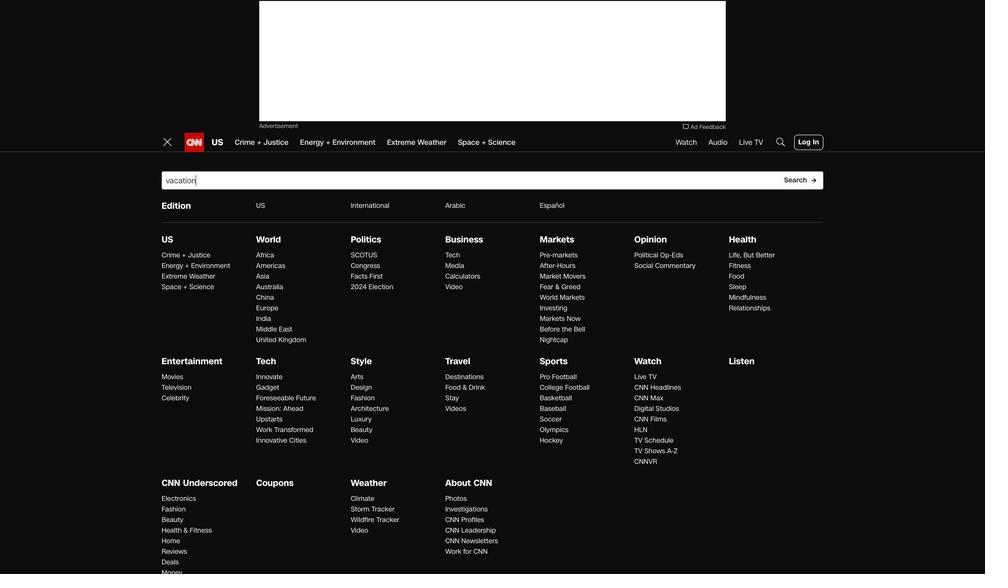 Task type: vqa. For each thing, say whether or not it's contained in the screenshot.
top 'Advertisement' element
yes



Task type: describe. For each thing, give the bounding box(es) containing it.
jermain rigueur is walked from the nypd 113th precinct stationhouse on jan. 18, 2024, in queens, new york. (barry williams/new york daily news/tribune news service via getty images) image
[[666, 374, 824, 463]]

close menu icon image
[[162, 136, 173, 148]]

1 vertical spatial advertisement element
[[673, 233, 817, 353]]

0 vertical spatial advertisement element
[[259, 1, 726, 121]]

Search text field
[[162, 171, 824, 190]]



Task type: locate. For each thing, give the bounding box(es) containing it.
None search field
[[162, 171, 824, 190]]

taylor swift attends the 2023 mtv video music awards at the prudential center on september 12, 2023 in newark, new jersey. image
[[162, 233, 485, 414]]

advertisement element
[[259, 1, 726, 121], [673, 233, 817, 353]]

taylor swift arrives at the 81st golden globe awards on sunday, jan. 7, 2024, at the beverly hilton in beverly hills, calif. image
[[497, 233, 655, 321]]

ui arrow right thick image
[[812, 177, 817, 183]]

search icon image
[[775, 136, 787, 148]]



